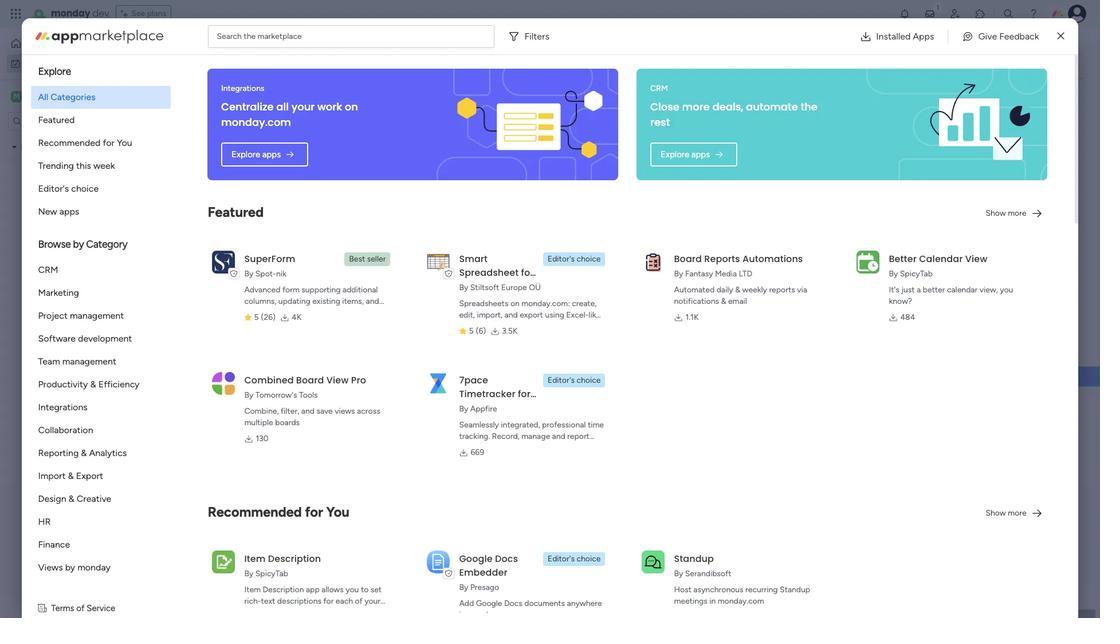 Task type: locate. For each thing, give the bounding box(es) containing it.
editor's up professional
[[548, 376, 575, 386]]

& down daily
[[721, 297, 726, 307]]

/ right today
[[228, 184, 233, 198]]

features.
[[459, 322, 491, 332]]

a
[[917, 285, 921, 295]]

1 vertical spatial description
[[263, 586, 304, 595]]

1 vertical spatial management
[[62, 356, 116, 367]]

0 horizontal spatial in
[[459, 611, 466, 619]]

and down additional
[[366, 297, 379, 307]]

0 vertical spatial week
[[93, 160, 115, 171]]

2 item from the top
[[244, 586, 261, 595]]

by up it's
[[889, 269, 898, 279]]

items down superform
[[263, 270, 283, 280]]

inbox image
[[924, 8, 936, 19]]

explore right the past
[[232, 149, 260, 160]]

workspace selection element
[[11, 90, 66, 103]]

0 vertical spatial board
[[674, 253, 702, 266]]

0 left conditional
[[230, 311, 235, 321]]

maria williams image
[[1068, 5, 1087, 23]]

0 horizontal spatial view
[[326, 374, 349, 387]]

explore apps down rest
[[661, 149, 710, 160]]

team
[[58, 142, 76, 152]]

terms of use image
[[38, 603, 47, 616]]

0 vertical spatial tasks
[[40, 162, 59, 172]]

sprints
[[40, 181, 65, 191]]

items down text at left
[[272, 609, 292, 618]]

0 vertical spatial 0
[[259, 146, 264, 156]]

0 vertical spatial show
[[986, 209, 1006, 218]]

app logo image
[[212, 251, 235, 274], [427, 251, 450, 274], [642, 251, 665, 274], [857, 251, 880, 274], [212, 372, 235, 395], [427, 372, 450, 395], [212, 551, 235, 574], [427, 551, 450, 574], [642, 551, 665, 574]]

(26)
[[261, 313, 276, 323]]

design
[[38, 494, 66, 505]]

record,
[[492, 432, 520, 442]]

and down tools
[[301, 407, 315, 417]]

today /
[[193, 184, 236, 198]]

description up the app at the left of the page
[[268, 553, 321, 566]]

by
[[244, 269, 253, 279], [674, 269, 683, 279], [889, 269, 898, 279], [459, 283, 468, 293], [244, 391, 253, 401], [459, 405, 468, 414], [244, 570, 253, 579], [674, 570, 683, 579], [459, 583, 468, 593]]

by for views
[[65, 563, 75, 574]]

by down meeting
[[244, 391, 253, 401]]

monday.com inside the host asynchronous recurring standup meetings in monday.com
[[718, 597, 764, 607]]

featured
[[38, 115, 75, 125], [208, 204, 264, 221]]

descriptions
[[277, 597, 321, 607]]

combined board view pro by tomorrow's tools
[[244, 374, 366, 401]]

1 vertical spatial your
[[365, 597, 381, 607]]

0 vertical spatial google
[[459, 553, 493, 566]]

terms of service link
[[51, 603, 115, 616]]

0 horizontal spatial work
[[38, 58, 56, 68]]

0 horizontal spatial banner logo image
[[456, 69, 605, 181]]

editor's choice up anywhere
[[548, 555, 601, 564]]

you inside the it's just a better calendar view, you know?
[[1000, 285, 1013, 295]]

1 vertical spatial featured
[[208, 204, 264, 221]]

by
[[73, 238, 84, 251], [65, 563, 75, 574]]

1 vertical spatial tasks
[[576, 373, 595, 383]]

google up embedder
[[459, 553, 493, 566]]

in for add
[[459, 611, 466, 619]]

reports
[[704, 253, 740, 266]]

1 vertical spatial 5
[[469, 327, 474, 336]]

choice up time
[[577, 376, 601, 386]]

monday.com inside 7pace timetracker for monday.com
[[459, 402, 522, 415]]

by inside board reports automations by fantasy media ltd
[[674, 269, 683, 279]]

more for featured
[[1008, 209, 1027, 218]]

0 vertical spatial view
[[965, 253, 988, 266]]

team
[[41, 91, 64, 102], [38, 356, 60, 367], [213, 372, 232, 382]]

on
[[345, 100, 358, 114], [511, 299, 520, 309]]

1 vertical spatial show more button
[[981, 505, 1047, 523]]

1 vertical spatial the
[[801, 100, 818, 114]]

0 horizontal spatial featured
[[38, 115, 75, 125]]

docs up embedder
[[495, 553, 518, 566]]

1 horizontal spatial crm
[[650, 84, 668, 93]]

& up email
[[735, 285, 740, 295]]

0 vertical spatial you
[[1000, 285, 1013, 295]]

0 horizontal spatial of
[[76, 604, 85, 614]]

1 vertical spatial monday
[[459, 280, 499, 293]]

docs inside google docs embedder
[[495, 553, 518, 566]]

board
[[674, 253, 702, 266], [296, 374, 324, 387]]

0 horizontal spatial crm
[[38, 265, 58, 276]]

1 horizontal spatial banner logo image
[[921, 77, 1034, 172]]

view up view,
[[965, 253, 988, 266]]

0 horizontal spatial standup
[[674, 553, 714, 566]]

1 item from the top
[[244, 553, 266, 566]]

recommended for you up this
[[38, 138, 132, 148]]

description inside item description app allows you to set rich-text descriptions for each of your project items
[[263, 586, 304, 595]]

banner logo image for close more deals, automate the rest
[[921, 77, 1034, 172]]

tasks down my scrum team
[[40, 162, 59, 172]]

1 show from the top
[[986, 209, 1006, 218]]

and down professional
[[552, 432, 565, 442]]

app logo image for host asynchronous recurring standup meetings in monday.com
[[642, 551, 665, 574]]

1 show more from the top
[[986, 209, 1027, 218]]

show more button for featured
[[981, 205, 1047, 223]]

items inside next week / 0 items
[[263, 270, 283, 280]]

1 vertical spatial spicytab
[[255, 570, 288, 579]]

set
[[371, 586, 382, 595]]

management up "development"
[[70, 311, 124, 321]]

0 inside next week / 0 items
[[256, 270, 261, 280]]

work.
[[523, 444, 542, 453]]

weekly
[[742, 285, 767, 295]]

show more for recommended for you
[[986, 509, 1027, 519]]

management for team management
[[62, 356, 116, 367]]

crm
[[650, 84, 668, 93], [38, 265, 58, 276]]

2 show from the top
[[986, 509, 1006, 519]]

app logo image for item description app allows you to set rich-text descriptions for each of your project items
[[212, 551, 235, 574]]

management up productivity & efficiency
[[62, 356, 116, 367]]

smart spreadsheet for monday
[[459, 253, 534, 293]]

by up the add
[[459, 583, 468, 593]]

0 vertical spatial management
[[70, 311, 124, 321]]

1 horizontal spatial standup
[[780, 586, 810, 595]]

featured down all categories
[[38, 115, 75, 125]]

1 vertical spatial google
[[476, 599, 502, 609]]

2 vertical spatial /
[[248, 266, 254, 281]]

choice up create,
[[577, 254, 601, 264]]

my right caret down icon
[[21, 142, 32, 152]]

marketing
[[38, 288, 79, 299]]

2 horizontal spatial apps
[[692, 149, 710, 160]]

& for efficiency
[[90, 379, 96, 390]]

import & export
[[38, 471, 103, 482]]

1 horizontal spatial you
[[1000, 285, 1013, 295]]

2 show more button from the top
[[981, 505, 1047, 523]]

collaboration
[[38, 425, 93, 436]]

0 vertical spatial spicytab
[[900, 269, 933, 279]]

on right done
[[345, 100, 358, 114]]

fantasy
[[685, 269, 713, 279]]

0 vertical spatial in
[[710, 597, 716, 607]]

monday up service
[[77, 563, 111, 574]]

editor's up monday.com:
[[548, 254, 575, 264]]

view inside combined board view pro by tomorrow's tools
[[326, 374, 349, 387]]

tasks up time
[[576, 373, 595, 383]]

2 explore apps from the left
[[661, 149, 710, 160]]

add google docs documents anywhere in monday.com
[[459, 599, 602, 619]]

0 horizontal spatial you
[[346, 586, 359, 595]]

by inside item description by spicytab
[[244, 570, 253, 579]]

5 left (26)
[[254, 313, 259, 323]]

of down to
[[355, 597, 363, 607]]

monday.com inside centralize all your work on monday.com
[[221, 115, 291, 130]]

apps right new
[[59, 206, 79, 217]]

1 horizontal spatial board
[[674, 253, 702, 266]]

0 vertical spatial the
[[244, 31, 256, 41]]

0 vertical spatial item
[[244, 553, 266, 566]]

0 vertical spatial standup
[[674, 553, 714, 566]]

timetracker
[[459, 388, 516, 401]]

0 horizontal spatial spicytab
[[255, 570, 288, 579]]

0 vertical spatial show more button
[[981, 205, 1047, 223]]

editor's for google docs embedder
[[548, 555, 575, 564]]

3.5k
[[502, 327, 518, 336]]

0 horizontal spatial recommended for you
[[38, 138, 132, 148]]

dapulse x slim image
[[1058, 30, 1065, 43]]

board up "fantasy"
[[674, 253, 702, 266]]

5 left the (6)
[[469, 327, 474, 336]]

1 horizontal spatial explore apps
[[661, 149, 710, 160]]

item
[[244, 553, 266, 566], [244, 586, 261, 595]]

0 vertical spatial recommended for you
[[38, 138, 132, 148]]

add
[[459, 599, 474, 609]]

explore apps down the "centralize"
[[232, 149, 281, 160]]

show
[[986, 209, 1006, 218], [986, 509, 1006, 519]]

management
[[70, 311, 124, 321], [62, 356, 116, 367]]

1 horizontal spatial tasks
[[576, 373, 595, 383]]

1 vertical spatial show
[[986, 509, 1006, 519]]

spicytab
[[900, 269, 933, 279], [255, 570, 288, 579]]

description inside item description by spicytab
[[268, 553, 321, 566]]

1 vertical spatial work
[[318, 100, 342, 114]]

0 vertical spatial on
[[345, 100, 358, 114]]

1 horizontal spatial in
[[710, 597, 716, 607]]

1 vertical spatial recommended for you
[[208, 504, 349, 521]]

& left efficiency
[[90, 379, 96, 390]]

reporting & analytics
[[38, 448, 127, 459]]

None search field
[[169, 92, 277, 110]]

2 vertical spatial the
[[489, 444, 501, 453]]

presago
[[470, 583, 499, 593]]

1 vertical spatial crm
[[38, 265, 58, 276]]

next week / 0 items
[[193, 266, 283, 281]]

docs inside add google docs documents anywhere in monday.com
[[504, 599, 522, 609]]

notifications
[[674, 297, 719, 307]]

1 vertical spatial in
[[459, 611, 466, 619]]

1 horizontal spatial week
[[219, 266, 246, 281]]

monday.com down timetracker
[[459, 402, 522, 415]]

0 horizontal spatial integrations
[[38, 402, 88, 413]]

0 vertical spatial 5
[[254, 313, 259, 323]]

spreadsheets on monday.com: create, edit, import, and export using excel-like features.
[[459, 299, 601, 332]]

spicytab up a
[[900, 269, 933, 279]]

work inside centralize all your work on monday.com
[[318, 100, 342, 114]]

editor's choice
[[38, 183, 99, 194], [548, 254, 601, 264], [548, 376, 601, 386], [548, 555, 601, 564]]

week right this
[[93, 160, 115, 171]]

across
[[357, 407, 380, 417]]

choice up anywhere
[[577, 555, 601, 564]]

1 horizontal spatial the
[[489, 444, 501, 453]]

new
[[38, 206, 57, 217]]

1 vertical spatial by
[[65, 563, 75, 574]]

monday inside 'smart spreadsheet for monday'
[[459, 280, 499, 293]]

in inside the host asynchronous recurring standup meetings in monday.com
[[710, 597, 716, 607]]

1 horizontal spatial recommended
[[208, 504, 302, 521]]

your down set
[[365, 597, 381, 607]]

monday.com down the add
[[468, 611, 514, 619]]

trending this week
[[38, 160, 115, 171]]

by for browse
[[73, 238, 84, 251]]

standup right recurring
[[780, 586, 810, 595]]

efficiency
[[98, 379, 140, 390]]

0 vertical spatial you
[[117, 138, 132, 148]]

0 right the dates
[[259, 146, 264, 156]]

getting
[[40, 259, 67, 269]]

board inside board reports automations by fantasy media ltd
[[674, 253, 702, 266]]

without
[[459, 444, 487, 453]]

app logo image for it's just a better calendar view, you know?
[[857, 251, 880, 274]]

the inside close more deals, automate the rest
[[801, 100, 818, 114]]

0 vertical spatial crm
[[650, 84, 668, 93]]

item inside item description by spicytab
[[244, 553, 266, 566]]

editor's up documents
[[548, 555, 575, 564]]

my inside workspace selection element
[[26, 91, 39, 102]]

1 show more button from the top
[[981, 205, 1047, 223]]

option
[[0, 137, 146, 139]]

week right next
[[219, 266, 246, 281]]

week
[[93, 160, 115, 171], [219, 266, 246, 281]]

integrations down productivity at bottom
[[38, 402, 88, 413]]

0 horizontal spatial you
[[117, 138, 132, 148]]

smart
[[459, 253, 488, 266]]

for
[[103, 138, 115, 148], [521, 266, 534, 280], [518, 388, 531, 401], [305, 504, 323, 521], [323, 597, 334, 607]]

the down record, on the bottom of page
[[489, 444, 501, 453]]

apps marketplace image
[[36, 30, 164, 43]]

1 vertical spatial show more
[[986, 509, 1027, 519]]

featured down "today /"
[[208, 204, 264, 221]]

items down centralize all your work on monday.com
[[266, 146, 286, 156]]

crm up marketing
[[38, 265, 58, 276]]

item description app allows you to set rich-text descriptions for each of your project items
[[244, 586, 382, 618]]

1 vertical spatial view
[[326, 374, 349, 387]]

apps image
[[975, 8, 986, 19]]

by inside combined board view pro by tomorrow's tools
[[244, 391, 253, 401]]

0 vertical spatial integrations
[[221, 84, 265, 93]]

and inside the seamlessly integrated, professional time tracking. record, manage and report without the extra work.
[[552, 432, 565, 442]]

item inside item description app allows you to set rich-text descriptions for each of your project items
[[244, 586, 261, 595]]

you
[[117, 138, 132, 148], [326, 504, 349, 521]]

more for recommended for you
[[1008, 509, 1027, 519]]

in down the add
[[459, 611, 466, 619]]

you right view,
[[1000, 285, 1013, 295]]

spicytab inside item description by spicytab
[[255, 570, 288, 579]]

1 vertical spatial docs
[[504, 599, 522, 609]]

0 vertical spatial team
[[41, 91, 64, 102]]

0 horizontal spatial explore
[[38, 65, 71, 78]]

5 for smart spreadsheet for monday
[[469, 327, 474, 336]]

7pace timetracker for monday.com
[[459, 374, 531, 415]]

you left to
[[346, 586, 359, 595]]

installed
[[876, 31, 911, 42]]

1.1k
[[686, 313, 699, 323]]

&
[[735, 285, 740, 295], [721, 297, 726, 307], [90, 379, 96, 390], [81, 448, 87, 459], [68, 471, 74, 482], [69, 494, 74, 505]]

& left export
[[68, 471, 74, 482]]

by up rich-
[[244, 570, 253, 579]]

monday.com down the "centralize"
[[221, 115, 291, 130]]

editor's choice up create,
[[548, 254, 601, 264]]

centralize all your work on monday.com
[[221, 100, 358, 130]]

of inside terms of service link
[[76, 604, 85, 614]]

0 vertical spatial show more
[[986, 209, 1027, 218]]

the right automate
[[801, 100, 818, 114]]

centralize
[[221, 100, 274, 114]]

standup up serandibsoft
[[674, 553, 714, 566]]

0 vertical spatial your
[[292, 100, 315, 114]]

your
[[292, 100, 315, 114], [365, 597, 381, 607]]

1 horizontal spatial spicytab
[[900, 269, 933, 279]]

1 horizontal spatial apps
[[263, 149, 281, 160]]

google
[[459, 553, 493, 566], [476, 599, 502, 609]]

notifications image
[[899, 8, 911, 19]]

1 vertical spatial board
[[296, 374, 324, 387]]

0 vertical spatial more
[[682, 100, 710, 114]]

1 vertical spatial on
[[511, 299, 520, 309]]

1 horizontal spatial recommended for you
[[208, 504, 349, 521]]

130
[[256, 434, 269, 444]]

by inside standup by serandibsoft
[[674, 570, 683, 579]]

/ left spot-
[[248, 266, 254, 281]]

categories
[[51, 92, 95, 103]]

search the marketplace
[[217, 31, 302, 41]]

0 vertical spatial by
[[73, 238, 84, 251]]

integrations up the "centralize"
[[221, 84, 265, 93]]

explore down rest
[[661, 149, 689, 160]]

5 for superform
[[254, 313, 259, 323]]

by stiltsoft europe oü
[[459, 283, 541, 293]]

by appfire
[[459, 405, 497, 414]]

1 vertical spatial /
[[228, 184, 233, 198]]

explore for close more deals, automate the rest
[[661, 149, 689, 160]]

0 horizontal spatial explore apps
[[232, 149, 281, 160]]

items down columns,
[[237, 311, 256, 321]]

0 for past dates /
[[259, 146, 264, 156]]

apps for rest
[[692, 149, 710, 160]]

in inside add google docs documents anywhere in monday.com
[[459, 611, 466, 619]]

2 show more from the top
[[986, 509, 1027, 519]]

banner logo image
[[456, 69, 605, 181], [921, 77, 1034, 172]]

your right all
[[292, 100, 315, 114]]

of right terms
[[76, 604, 85, 614]]

0 inside 'past dates / 0 items'
[[259, 146, 264, 156]]

google down presago
[[476, 599, 502, 609]]

board reports automations by fantasy media ltd
[[674, 253, 803, 279]]

1 horizontal spatial your
[[365, 597, 381, 607]]

plans
[[147, 9, 166, 18]]

on down europe on the top left
[[511, 299, 520, 309]]

by spot-nik
[[244, 269, 286, 279]]

my down home
[[25, 58, 36, 68]]

2 vertical spatial more
[[1008, 509, 1027, 519]]

items
[[341, 96, 361, 105], [266, 146, 286, 156], [263, 270, 283, 280], [237, 311, 256, 321], [272, 609, 292, 618]]

show more button
[[981, 205, 1047, 223], [981, 505, 1047, 523]]

docs left documents
[[504, 599, 522, 609]]

apps right the dates
[[263, 149, 281, 160]]

and up 3.5k
[[505, 311, 518, 320]]

1 horizontal spatial 5
[[469, 327, 474, 336]]

1 horizontal spatial on
[[511, 299, 520, 309]]

0 horizontal spatial your
[[292, 100, 315, 114]]

choice for google docs embedder
[[577, 555, 601, 564]]

list box containing my scrum team
[[0, 135, 146, 429]]

standup inside standup by serandibsoft
[[674, 553, 714, 566]]

hide
[[302, 96, 319, 105]]

browse by category
[[38, 238, 127, 251]]

editor's choice up professional
[[548, 376, 601, 386]]

text
[[261, 597, 275, 607]]

and
[[366, 297, 379, 307], [505, 311, 518, 320], [301, 407, 315, 417], [552, 432, 565, 442]]

by right views
[[65, 563, 75, 574]]

recommended for you up item description by spicytab
[[208, 504, 349, 521]]

1 vertical spatial 0
[[256, 270, 261, 280]]

more
[[682, 100, 710, 114], [1008, 209, 1027, 218], [1008, 509, 1027, 519]]

your inside item description app allows you to set rich-text descriptions for each of your project items
[[365, 597, 381, 607]]

monday left dev
[[51, 7, 90, 20]]

0 up advanced
[[256, 270, 261, 280]]

crm up close
[[650, 84, 668, 93]]

the inside the seamlessly integrated, professional time tracking. record, manage and report without the extra work.
[[489, 444, 501, 453]]

1 horizontal spatial explore
[[232, 149, 260, 160]]

for inside 'smart spreadsheet for monday'
[[521, 266, 534, 280]]

work right all
[[318, 100, 342, 114]]

editor's choice for google docs embedder
[[548, 555, 601, 564]]

view inside better calendar view by spicytab
[[965, 253, 988, 266]]

explore up my team
[[38, 65, 71, 78]]

my right workspace 'image'
[[26, 91, 39, 102]]

list box
[[0, 135, 146, 429]]

in down asynchronous
[[710, 597, 716, 607]]

spicytab up text at left
[[255, 570, 288, 579]]

0 vertical spatial recommended
[[38, 138, 101, 148]]

1 explore apps from the left
[[232, 149, 281, 160]]

my inside button
[[25, 58, 36, 68]]

daily
[[717, 285, 733, 295]]

apps for monday.com
[[263, 149, 281, 160]]

1 horizontal spatial work
[[318, 100, 342, 114]]

description up text at left
[[263, 586, 304, 595]]

/ right the dates
[[251, 143, 256, 157]]

1 image
[[933, 1, 943, 13]]

apps down close more deals, automate the rest
[[692, 149, 710, 160]]

using
[[545, 311, 564, 320]]

monday.com down recurring
[[718, 597, 764, 607]]

my left work
[[172, 44, 198, 69]]

monday down 'spreadsheet'
[[459, 280, 499, 293]]

0 vertical spatial work
[[38, 58, 56, 68]]

0 horizontal spatial on
[[345, 100, 358, 114]]

& right "design"
[[69, 494, 74, 505]]

europe
[[501, 283, 527, 293]]



Task type: vqa. For each thing, say whether or not it's contained in the screenshot.
the right Template
no



Task type: describe. For each thing, give the bounding box(es) containing it.
you inside item description app allows you to set rich-text descriptions for each of your project items
[[346, 586, 359, 595]]

automated
[[674, 285, 715, 295]]

choice for 7pace timetracker for monday.com
[[577, 376, 601, 386]]

work
[[203, 44, 249, 69]]

past
[[193, 143, 216, 157]]

& for creative
[[69, 494, 74, 505]]

close more deals, automate the rest
[[650, 100, 818, 130]]

0 vertical spatial monday
[[51, 7, 90, 20]]

1 vertical spatial team
[[38, 356, 60, 367]]

app logo image for automated daily & weekly reports via notifications & email
[[642, 251, 665, 274]]

explore apps for monday.com
[[232, 149, 281, 160]]

and inside combine, filter, and save views across multiple boards
[[301, 407, 315, 417]]

meetings
[[674, 597, 708, 607]]

hr
[[38, 517, 51, 528]]

trending
[[38, 160, 74, 171]]

2 vertical spatial team
[[213, 372, 232, 382]]

0 for next week /
[[256, 270, 261, 280]]

browse
[[38, 238, 71, 251]]

caret down image
[[12, 143, 17, 151]]

item description by spicytab
[[244, 553, 321, 579]]

view,
[[980, 285, 998, 295]]

better
[[923, 285, 945, 295]]

this
[[76, 160, 91, 171]]

and inside spreadsheets on monday.com: create, edit, import, and export using excel-like features.
[[505, 311, 518, 320]]

by left appfire
[[459, 405, 468, 414]]

project management
[[38, 311, 124, 321]]

embedder
[[459, 567, 508, 580]]

& for analytics
[[81, 448, 87, 459]]

search
[[217, 31, 242, 41]]

show more button for recommended for you
[[981, 505, 1047, 523]]

5 (6)
[[469, 327, 486, 336]]

creative
[[77, 494, 111, 505]]

search everything image
[[1003, 8, 1014, 19]]

choice down this
[[71, 183, 99, 194]]

team inside workspace selection element
[[41, 91, 64, 102]]

host
[[674, 586, 692, 595]]

google inside add google docs documents anywhere in monday.com
[[476, 599, 502, 609]]

1 vertical spatial week
[[219, 266, 246, 281]]

484
[[901, 313, 915, 323]]

views
[[38, 563, 63, 574]]

app logo image for combine, filter, and save views across multiple boards
[[212, 372, 235, 395]]

search image
[[263, 96, 272, 105]]

in for host
[[710, 597, 716, 607]]

explore apps for rest
[[661, 149, 710, 160]]

editor's for smart spreadsheet for monday
[[548, 254, 575, 264]]

tasks inside tasks link
[[576, 373, 595, 383]]

better calendar view by spicytab
[[889, 253, 988, 279]]

save
[[317, 407, 333, 417]]

management for project management
[[70, 311, 124, 321]]

columns,
[[244, 297, 276, 307]]

my scrum team
[[21, 142, 76, 152]]

import
[[38, 471, 66, 482]]

for inside item description app allows you to set rich-text descriptions for each of your project items
[[323, 597, 334, 607]]

software development
[[38, 334, 132, 344]]

more inside close more deals, automate the rest
[[682, 100, 710, 114]]

new apps
[[38, 206, 79, 217]]

my work
[[172, 44, 249, 69]]

my for my work
[[172, 44, 198, 69]]

monday dev
[[51, 7, 109, 20]]

Search in workspace field
[[24, 115, 96, 128]]

export
[[520, 311, 543, 320]]

editor's up roadmap
[[38, 183, 69, 194]]

669
[[471, 448, 484, 458]]

invite members image
[[950, 8, 961, 19]]

items inside item description app allows you to set rich-text descriptions for each of your project items
[[272, 609, 292, 618]]

all categories
[[38, 92, 95, 103]]

time
[[588, 421, 604, 430]]

1 vertical spatial integrations
[[38, 402, 88, 413]]

view for board
[[326, 374, 349, 387]]

home
[[26, 38, 48, 48]]

and inside advanced form supporting additional columns, updating existing items, and conditional filtering
[[366, 297, 379, 307]]

& for export
[[68, 471, 74, 482]]

to
[[361, 586, 369, 595]]

2 vertical spatial 0
[[230, 311, 235, 321]]

meeting
[[234, 372, 264, 382]]

0 vertical spatial featured
[[38, 115, 75, 125]]

item for item description app allows you to set rich-text descriptions for each of your project items
[[244, 586, 261, 595]]

description for item description app allows you to set rich-text descriptions for each of your project items
[[263, 586, 304, 595]]

/ for week
[[248, 266, 254, 281]]

via
[[797, 285, 807, 295]]

board inside combined board view pro by tomorrow's tools
[[296, 374, 324, 387]]

help image
[[1028, 8, 1040, 19]]

items inside 'past dates / 0 items'
[[266, 146, 286, 156]]

/ for dates
[[251, 143, 256, 157]]

existing
[[312, 297, 340, 307]]

installed apps button
[[851, 25, 943, 48]]

app
[[306, 586, 320, 595]]

tools
[[299, 391, 318, 401]]

by left stiltsoft
[[459, 283, 468, 293]]

reports
[[769, 285, 795, 295]]

0 horizontal spatial week
[[93, 160, 115, 171]]

choice for smart spreadsheet for monday
[[577, 254, 601, 264]]

workspace image
[[11, 90, 22, 103]]

0 horizontal spatial recommended
[[38, 138, 101, 148]]

tasks link
[[574, 367, 680, 388]]

banner logo image for centralize all your work on monday.com
[[456, 69, 605, 181]]

1 vertical spatial you
[[326, 504, 349, 521]]

advanced
[[244, 285, 280, 295]]

editor's choice up roadmap
[[38, 183, 99, 194]]

project
[[38, 311, 68, 321]]

editor's choice for 7pace timetracker for monday.com
[[548, 376, 601, 386]]

project
[[244, 609, 270, 618]]

by inside better calendar view by spicytab
[[889, 269, 898, 279]]

advanced form supporting additional columns, updating existing items, and conditional filtering
[[244, 285, 379, 318]]

software
[[38, 334, 76, 344]]

calendar
[[947, 285, 978, 295]]

getting started
[[40, 259, 96, 269]]

show for recommended for you
[[986, 509, 1006, 519]]

editor's for 7pace timetracker for monday.com
[[548, 376, 575, 386]]

view for calendar
[[965, 253, 988, 266]]

by left spot-
[[244, 269, 253, 279]]

terms
[[51, 604, 74, 614]]

item for item description by spicytab
[[244, 553, 266, 566]]

on inside centralize all your work on monday.com
[[345, 100, 358, 114]]

my for my team
[[26, 91, 39, 102]]

see
[[131, 9, 145, 18]]

media
[[715, 269, 737, 279]]

superform
[[244, 253, 295, 266]]

monday.com inside add google docs documents anywhere in monday.com
[[468, 611, 514, 619]]

report
[[567, 432, 590, 442]]

1 horizontal spatial integrations
[[221, 84, 265, 93]]

google inside google docs embedder
[[459, 553, 493, 566]]

serandibsoft
[[685, 570, 731, 579]]

give feedback
[[978, 31, 1039, 42]]

description for item description by spicytab
[[268, 553, 321, 566]]

feedback
[[999, 31, 1039, 42]]

0 horizontal spatial apps
[[59, 206, 79, 217]]

roadmap
[[40, 201, 74, 211]]

reporting
[[38, 448, 79, 459]]

my team
[[26, 91, 64, 102]]

google docs embedder
[[459, 553, 518, 580]]

standup inside the host asynchronous recurring standup meetings in monday.com
[[780, 586, 810, 595]]

my for my work
[[25, 58, 36, 68]]

of inside item description app allows you to set rich-text descriptions for each of your project items
[[355, 597, 363, 607]]

combined
[[244, 374, 294, 387]]

all
[[38, 92, 48, 103]]

set up team meeting
[[186, 372, 264, 382]]

see plans button
[[116, 5, 171, 22]]

updating
[[278, 297, 311, 307]]

service
[[87, 604, 115, 614]]

terms of service
[[51, 604, 115, 614]]

0 items
[[230, 311, 256, 321]]

work inside button
[[38, 58, 56, 68]]

spot-
[[255, 269, 276, 279]]

editor's choice for smart spreadsheet for monday
[[548, 254, 601, 264]]

allows
[[322, 586, 344, 595]]

supporting
[[302, 285, 341, 295]]

anywhere
[[567, 599, 602, 609]]

professional
[[542, 421, 586, 430]]

show more for featured
[[986, 209, 1027, 218]]

deals,
[[713, 100, 743, 114]]

spicytab inside better calendar view by spicytab
[[900, 269, 933, 279]]

1 horizontal spatial featured
[[208, 204, 264, 221]]

items right done
[[341, 96, 361, 105]]

apps
[[913, 31, 934, 42]]

monday.com:
[[522, 299, 570, 309]]

documents
[[524, 599, 565, 609]]

show for featured
[[986, 209, 1006, 218]]

started
[[69, 259, 96, 269]]

select product image
[[10, 8, 22, 19]]

app logo image for seamlessly integrated, professional time tracking. record, manage and report without the extra work.
[[427, 372, 450, 395]]

for inside 7pace timetracker for monday.com
[[518, 388, 531, 401]]

past dates / 0 items
[[193, 143, 286, 157]]

explore for centralize all your work on monday.com
[[232, 149, 260, 160]]

my for my scrum team
[[21, 142, 32, 152]]

export
[[76, 471, 103, 482]]

2 vertical spatial monday
[[77, 563, 111, 574]]

on inside spreadsheets on monday.com: create, edit, import, and export using excel-like features.
[[511, 299, 520, 309]]

your inside centralize all your work on monday.com
[[292, 100, 315, 114]]

set
[[186, 372, 199, 382]]

Filter dashboard by text search field
[[169, 92, 277, 110]]

multiple
[[244, 418, 273, 428]]



